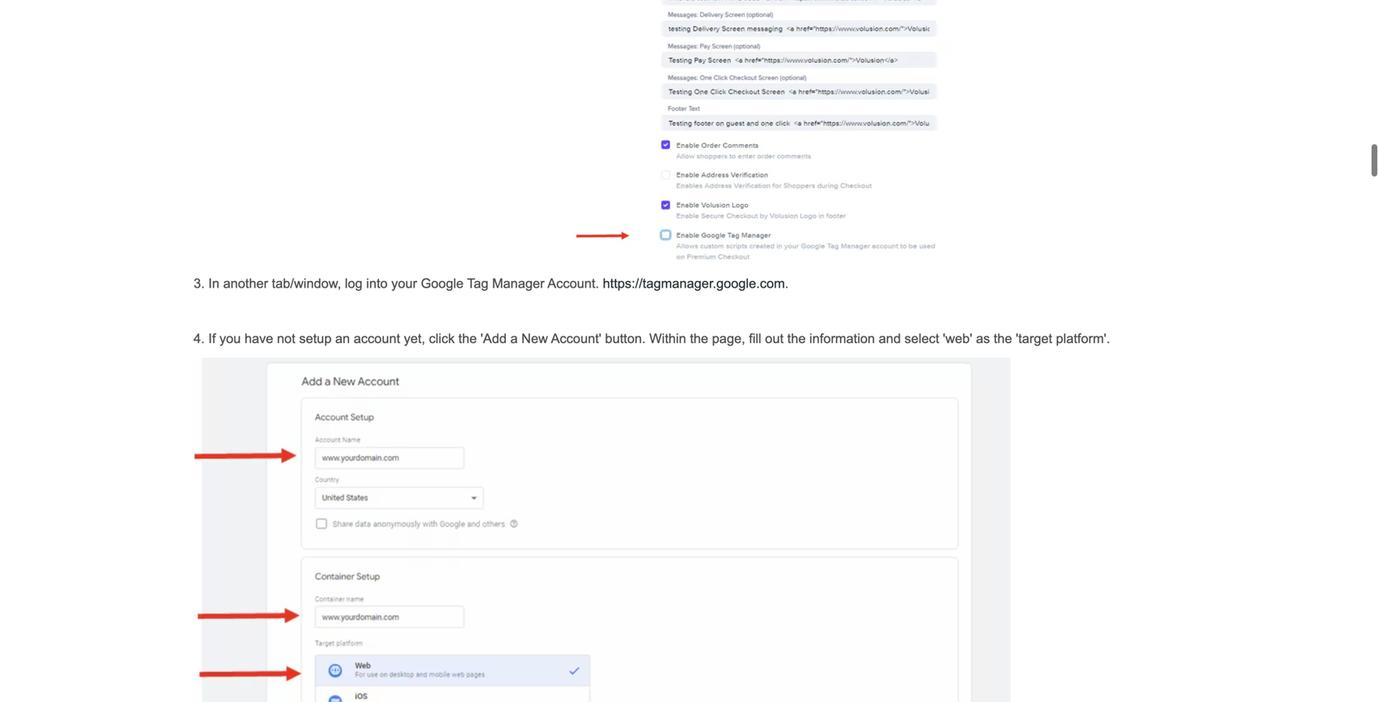 Task type: locate. For each thing, give the bounding box(es) containing it.
manager
[[492, 276, 545, 291]]

have
[[245, 331, 273, 346]]

the right click
[[459, 331, 477, 346]]

another
[[223, 276, 268, 291]]

account'
[[551, 331, 602, 346]]

page,
[[712, 331, 745, 346]]

.
[[785, 276, 789, 291]]

not
[[277, 331, 296, 346]]

4. if you have not setup an account yet, click the 'add a new account' button. within the page, fill out the information and select 'web' as the 'target platform'.
[[194, 331, 1114, 346]]

a
[[511, 331, 518, 346]]

account
[[354, 331, 400, 346]]

the left page,
[[690, 331, 709, 346]]

2 image.png image from the top
[[194, 358, 1011, 703]]

select
[[905, 331, 939, 346]]

the right out
[[787, 331, 806, 346]]

and
[[879, 331, 901, 346]]

1 image.png image from the top
[[194, 0, 1186, 265]]

google
[[421, 276, 464, 291]]

if
[[208, 331, 216, 346]]

https://tagmanager.google.com link
[[603, 276, 785, 291]]

out
[[765, 331, 784, 346]]

'target
[[1016, 331, 1053, 346]]

the right as
[[994, 331, 1012, 346]]

the
[[459, 331, 477, 346], [690, 331, 709, 346], [787, 331, 806, 346], [994, 331, 1012, 346]]

button.
[[605, 331, 646, 346]]

yet,
[[404, 331, 425, 346]]

new
[[522, 331, 548, 346]]

https://tagmanager.google.com
[[603, 276, 785, 291]]

3. in another tab/window, log into your google tag manager account. https://tagmanager.google.com .
[[194, 276, 789, 291]]

image.png image
[[194, 0, 1186, 265], [194, 358, 1011, 703]]

information
[[810, 331, 875, 346]]

fill
[[749, 331, 762, 346]]

0 vertical spatial image.png image
[[194, 0, 1186, 265]]

1 vertical spatial image.png image
[[194, 358, 1011, 703]]

2 the from the left
[[690, 331, 709, 346]]



Task type: describe. For each thing, give the bounding box(es) containing it.
within
[[650, 331, 686, 346]]

as
[[976, 331, 990, 346]]

3.
[[194, 276, 205, 291]]

platform'.
[[1056, 331, 1110, 346]]

'web'
[[943, 331, 973, 346]]

an
[[335, 331, 350, 346]]

log
[[345, 276, 363, 291]]

3 the from the left
[[787, 331, 806, 346]]

4 the from the left
[[994, 331, 1012, 346]]

in
[[208, 276, 220, 291]]

4.
[[194, 331, 205, 346]]

click
[[429, 331, 455, 346]]

your
[[391, 276, 417, 291]]

into
[[366, 276, 388, 291]]

1 the from the left
[[459, 331, 477, 346]]

you
[[220, 331, 241, 346]]

tab/window,
[[272, 276, 341, 291]]

setup
[[299, 331, 332, 346]]

'add
[[481, 331, 507, 346]]

tag
[[467, 276, 489, 291]]

account.
[[548, 276, 599, 291]]



Task type: vqa. For each thing, say whether or not it's contained in the screenshot.
page,
yes



